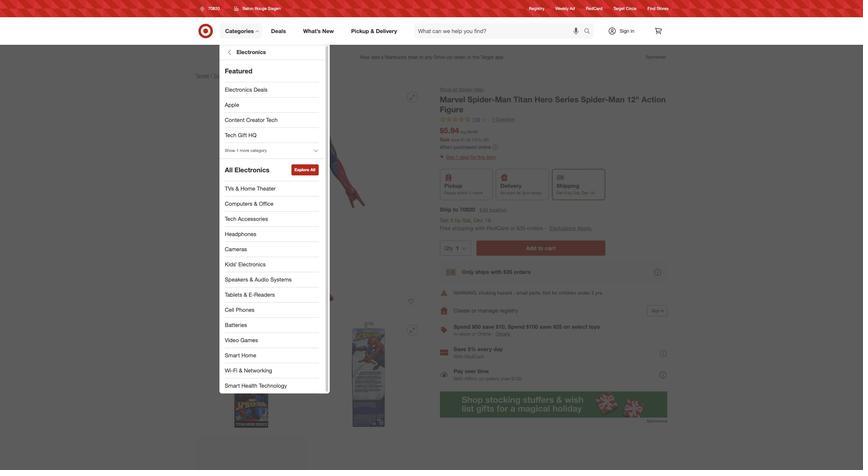 Task type: describe. For each thing, give the bounding box(es) containing it.
0 horizontal spatial all
[[225, 166, 233, 174]]

theater
[[257, 185, 276, 192]]

tvs
[[225, 185, 234, 192]]

categories link
[[219, 23, 263, 39]]

orders inside get it by sat, dec 16 free shipping with redcard or $35 orders - exclusions apply.
[[527, 225, 543, 232]]

spider- right all
[[459, 87, 475, 92]]

pickup for &
[[351, 27, 369, 34]]

dec inside get it by sat, dec 16 free shipping with redcard or $35 orders - exclusions apply.
[[474, 217, 484, 224]]

electronics up speakers & audio systems
[[238, 261, 266, 268]]

2 horizontal spatial man
[[609, 94, 625, 104]]

by inside the shipping get it by sat, dec 16
[[568, 190, 572, 195]]

0 vertical spatial tech
[[266, 117, 278, 123]]

kids'
[[225, 261, 237, 268]]

technology
[[259, 382, 287, 389]]

headphones
[[225, 231, 257, 238]]

smart for smart home
[[225, 352, 240, 359]]

see
[[446, 154, 455, 160]]

speakers & audio systems
[[225, 276, 292, 283]]

within
[[457, 190, 468, 195]]

$10,
[[496, 323, 507, 330]]

what's new link
[[297, 23, 343, 39]]

weekly ad
[[556, 6, 575, 11]]

with inside pay over time with affirm on orders over $100
[[454, 376, 463, 381]]

sat, inside get it by sat, dec 16 free shipping with redcard or $35 orders - exclusions apply.
[[462, 217, 472, 224]]

1 vertical spatial -
[[514, 290, 515, 296]]

add
[[526, 245, 537, 252]]

orders inside only ships with $35 orders button
[[514, 269, 531, 276]]

cameras
[[225, 246, 247, 253]]

kids' electronics link
[[219, 257, 324, 272]]

& for e-
[[244, 291, 247, 298]]

not
[[543, 290, 551, 296]]

apple
[[225, 101, 239, 108]]

create
[[454, 307, 470, 314]]

online
[[478, 331, 491, 337]]

smart for smart health technology
[[225, 382, 240, 389]]

0 vertical spatial home
[[241, 185, 255, 192]]

delivery as soon as 3pm today
[[501, 182, 542, 195]]

1 vertical spatial deals
[[254, 86, 268, 93]]

$100 inside spend $50 save $10, spend $100 save $25 on select toys in-store or online ∙ details
[[526, 323, 538, 330]]

$
[[461, 137, 463, 142]]

1 vertical spatial over
[[501, 376, 510, 381]]

item
[[487, 154, 496, 160]]

in inside sign in button
[[661, 308, 664, 313]]

save 5% every day with redcard
[[454, 346, 503, 359]]

as
[[501, 190, 505, 195]]

redcard inside get it by sat, dec 16 free shipping with redcard or $35 orders - exclusions apply.
[[487, 225, 509, 232]]

ship
[[440, 206, 452, 213]]

or inside spend $50 save $10, spend $100 save $25 on select toys in-store or online ∙ details
[[472, 331, 476, 337]]

only
[[462, 269, 474, 276]]

0 vertical spatial sign in
[[620, 28, 635, 34]]

sale
[[440, 137, 450, 142]]

pickup & delivery
[[351, 27, 397, 34]]

featured
[[225, 67, 253, 75]]

find
[[648, 6, 656, 11]]

& for audio
[[250, 276, 253, 283]]

deal
[[460, 154, 469, 160]]

on inside spend $50 save $10, spend $100 save $25 on select toys in-store or online ∙ details
[[564, 323, 570, 330]]

on inside pay over time with affirm on orders over $100
[[479, 376, 484, 381]]

what's
[[303, 27, 321, 34]]

games
[[241, 337, 258, 344]]

1 vertical spatial advertisement region
[[440, 392, 668, 418]]

159 link
[[440, 116, 487, 124]]

audio
[[255, 276, 269, 283]]

with inside button
[[491, 269, 502, 276]]

1 vertical spatial or
[[472, 307, 477, 314]]

$25
[[553, 323, 562, 330]]

hours
[[473, 190, 483, 195]]

1 inside "link"
[[492, 116, 495, 122]]

every
[[478, 346, 492, 353]]

find stores link
[[648, 6, 669, 12]]

marvel
[[440, 94, 466, 104]]

0 vertical spatial action
[[228, 73, 241, 79]]

in inside sign in link
[[631, 28, 635, 34]]

reg
[[461, 129, 467, 135]]

redcard link
[[586, 6, 603, 12]]

baton
[[243, 6, 254, 11]]

1 spend from the left
[[454, 323, 471, 330]]

health
[[242, 382, 258, 389]]

more
[[240, 148, 249, 153]]

in-
[[454, 331, 460, 337]]

70820 button
[[196, 2, 227, 15]]

1 horizontal spatial save
[[483, 323, 495, 330]]

apple link
[[219, 98, 324, 113]]

today
[[532, 190, 542, 195]]

save
[[454, 346, 466, 353]]

70820 inside "dropdown button"
[[208, 6, 220, 11]]

0 horizontal spatial delivery
[[376, 27, 397, 34]]

spend $50 save $10, spend $100 save $25 on select toys link
[[454, 323, 600, 330]]

target circle link
[[614, 6, 637, 12]]

off
[[483, 137, 488, 142]]

2 horizontal spatial save
[[540, 323, 552, 330]]

1 vertical spatial 70820
[[460, 206, 475, 213]]

15
[[473, 137, 478, 142]]

0 horizontal spatial for
[[471, 154, 476, 160]]

electronics up tvs & home theater
[[235, 166, 270, 174]]

pickup ready within 2 hours
[[445, 182, 483, 195]]

search button
[[581, 23, 598, 40]]

or inside get it by sat, dec 16 free shipping with redcard or $35 orders - exclusions apply.
[[510, 225, 515, 232]]

categories
[[225, 27, 254, 34]]

playsets
[[264, 73, 282, 79]]

free
[[440, 225, 451, 232]]

affirm
[[465, 376, 477, 381]]

ad
[[570, 6, 575, 11]]

get inside get it by sat, dec 16 free shipping with redcard or $35 orders - exclusions apply.
[[440, 217, 449, 224]]

1 horizontal spatial for
[[552, 290, 558, 296]]

sign inside button
[[652, 308, 660, 313]]

networking
[[244, 367, 272, 374]]

1 question
[[492, 116, 515, 122]]

1 for see 1 deal for this item
[[456, 154, 459, 160]]

toys
[[589, 323, 600, 330]]

cell phones
[[225, 307, 255, 313]]

warning: choking hazard - small parts. not for children under 3 yrs.
[[454, 290, 603, 296]]

tech gift hq link
[[219, 128, 324, 143]]

0 vertical spatial sign
[[620, 28, 630, 34]]

registry link
[[529, 6, 545, 12]]

figures
[[243, 73, 258, 79]]

3
[[592, 290, 594, 296]]

select
[[572, 323, 588, 330]]

tvs & home theater link
[[219, 181, 324, 197]]

computers & office link
[[219, 197, 324, 212]]

all
[[453, 87, 458, 92]]

electronics down target / toys / action figures & playsets on the top left of page
[[225, 86, 252, 93]]

to for cart
[[538, 245, 544, 252]]

kids' electronics
[[225, 261, 266, 268]]

& for office
[[254, 200, 258, 207]]

1 / from the left
[[211, 73, 212, 79]]

video
[[225, 337, 239, 344]]

target for target circle
[[614, 6, 625, 11]]

see 1 deal for this item link
[[440, 152, 668, 162]]

marvel spider-man titan hero series spider-man 12&#34; action figure, 1 of 4 image
[[196, 86, 424, 314]]

shop
[[440, 87, 452, 92]]

speakers
[[225, 276, 248, 283]]

sat, inside the shipping get it by sat, dec 16
[[574, 190, 581, 195]]

deals link
[[265, 23, 295, 39]]

pickup for ready
[[445, 182, 462, 189]]

batteries
[[225, 322, 247, 329]]



Task type: locate. For each thing, give the bounding box(es) containing it.
1 vertical spatial home
[[242, 352, 256, 359]]

baton rouge siegen button
[[230, 2, 285, 15]]

1 with from the top
[[454, 354, 463, 359]]

1 for show 1 more category
[[236, 148, 239, 153]]

action inside 'shop all spider-man marvel spider-man titan hero series spider-man 12" action figure'
[[642, 94, 666, 104]]

1 vertical spatial dec
[[474, 217, 484, 224]]

-
[[545, 225, 547, 232], [514, 290, 515, 296]]

yrs.
[[596, 290, 603, 296]]

spider- right series
[[581, 94, 609, 104]]

tech down apple link
[[266, 117, 278, 123]]

1 horizontal spatial delivery
[[501, 182, 522, 189]]

/ left toys
[[211, 73, 212, 79]]

delivery
[[376, 27, 397, 34], [501, 182, 522, 189]]

$100 inside pay over time with affirm on orders over $100
[[512, 376, 522, 381]]

target link
[[196, 73, 209, 79]]

all electronics
[[225, 166, 270, 174]]

search
[[581, 28, 598, 35]]

tech accessories
[[225, 215, 268, 222]]

sign in inside button
[[652, 308, 664, 313]]

toys link
[[214, 73, 223, 79]]

0 horizontal spatial action
[[228, 73, 241, 79]]

it up free
[[451, 217, 454, 224]]

1 horizontal spatial get
[[557, 190, 563, 195]]

0 horizontal spatial $35
[[504, 269, 513, 276]]

1 vertical spatial tech
[[225, 132, 237, 139]]

orders down the time
[[486, 376, 500, 381]]

when purchased online
[[440, 144, 491, 150]]

spend up the "store"
[[454, 323, 471, 330]]

& for home
[[236, 185, 239, 192]]

toys
[[214, 73, 223, 79]]

0 horizontal spatial deals
[[254, 86, 268, 93]]

0 vertical spatial on
[[564, 323, 570, 330]]

it inside the shipping get it by sat, dec 16
[[565, 190, 567, 195]]

target inside target circle link
[[614, 6, 625, 11]]

only ships with $35 orders
[[462, 269, 531, 276]]

all right explore
[[311, 167, 316, 172]]

0 vertical spatial smart
[[225, 352, 240, 359]]

0 vertical spatial with
[[475, 225, 485, 232]]

0 horizontal spatial sign
[[620, 28, 630, 34]]

16 inside get it by sat, dec 16 free shipping with redcard or $35 orders - exclusions apply.
[[485, 217, 491, 224]]

1 right see
[[456, 154, 459, 160]]

all up tvs
[[225, 166, 233, 174]]

marvel spider-man titan hero series spider-man 12&#34; action figure, 2 of 4 image
[[196, 319, 307, 430]]

spend up details
[[508, 323, 525, 330]]

sat, up shipping
[[462, 217, 472, 224]]

phones
[[236, 307, 255, 313]]

action right "12""
[[642, 94, 666, 104]]

tablets & e-readers link
[[219, 288, 324, 303]]

pay over time with affirm on orders over $100
[[454, 368, 522, 381]]

1 horizontal spatial all
[[311, 167, 316, 172]]

content creator tech link
[[219, 113, 324, 128]]

1 horizontal spatial 70820
[[460, 206, 475, 213]]

0 vertical spatial delivery
[[376, 27, 397, 34]]

70820
[[208, 6, 220, 11], [460, 206, 475, 213]]

- inside get it by sat, dec 16 free shipping with redcard or $35 orders - exclusions apply.
[[545, 225, 547, 232]]

siegen
[[268, 6, 281, 11]]

)
[[488, 137, 489, 142]]

save inside $5.94 reg $6.99 sale save $ 1.05 ( 15 % off )
[[451, 137, 460, 142]]

small
[[517, 290, 528, 296]]

orders up small
[[514, 269, 531, 276]]

/ right 'toys' link
[[225, 73, 226, 79]]

tech for tvs & home theater
[[225, 215, 237, 222]]

$50
[[472, 323, 481, 330]]

1 horizontal spatial /
[[225, 73, 226, 79]]

man left "12""
[[609, 94, 625, 104]]

70820 left edit
[[460, 206, 475, 213]]

pickup inside pickup ready within 2 hours
[[445, 182, 462, 189]]

electronics
[[237, 49, 266, 56], [225, 86, 252, 93], [235, 166, 270, 174], [238, 261, 266, 268]]

pickup
[[351, 27, 369, 34], [445, 182, 462, 189]]

- left small
[[514, 290, 515, 296]]

&
[[371, 27, 375, 34], [260, 73, 263, 79], [236, 185, 239, 192], [254, 200, 258, 207], [250, 276, 253, 283], [244, 291, 247, 298], [239, 367, 243, 374]]

1
[[492, 116, 495, 122], [236, 148, 239, 153], [456, 154, 459, 160]]

1 left question
[[492, 116, 495, 122]]

content
[[225, 117, 245, 123]]

0 horizontal spatial target
[[196, 73, 209, 79]]

$5.94 reg $6.99 sale save $ 1.05 ( 15 % off )
[[440, 126, 489, 142]]

1 vertical spatial with
[[454, 376, 463, 381]]

save left $25
[[540, 323, 552, 330]]

0 vertical spatial $100
[[526, 323, 538, 330]]

orders up add
[[527, 225, 543, 232]]

purchased
[[454, 144, 477, 150]]

0 horizontal spatial sign in
[[620, 28, 635, 34]]

electronics up the featured
[[237, 49, 266, 56]]

it down shipping
[[565, 190, 567, 195]]

smart down video
[[225, 352, 240, 359]]

save left $
[[451, 137, 460, 142]]

marvel spider-man titan hero series spider-man 12&#34; action figure, 3 of 4 image
[[313, 319, 424, 430]]

over up affirm
[[465, 368, 476, 375]]

1 horizontal spatial sign in
[[652, 308, 664, 313]]

%
[[478, 137, 482, 142]]

headphones link
[[219, 227, 324, 242]]

content creator tech
[[225, 117, 278, 123]]

it inside get it by sat, dec 16 free shipping with redcard or $35 orders - exclusions apply.
[[451, 217, 454, 224]]

2 spend from the left
[[508, 323, 525, 330]]

1 vertical spatial $100
[[512, 376, 522, 381]]

advertisement region
[[190, 49, 673, 66], [440, 392, 668, 418]]

0 vertical spatial 16
[[590, 190, 595, 195]]

get down shipping
[[557, 190, 563, 195]]

all
[[225, 166, 233, 174], [311, 167, 316, 172]]

2 / from the left
[[225, 73, 226, 79]]

action right toys
[[228, 73, 241, 79]]

edit location button
[[480, 206, 507, 214]]

with inside save 5% every day with redcard
[[454, 354, 463, 359]]

on right $25
[[564, 323, 570, 330]]

weekly
[[556, 6, 569, 11]]

over down day
[[501, 376, 510, 381]]

1 horizontal spatial with
[[491, 269, 502, 276]]

0 vertical spatial it
[[565, 190, 567, 195]]

0 horizontal spatial 70820
[[208, 6, 220, 11]]

- left the exclusions
[[545, 225, 547, 232]]

1 horizontal spatial action
[[642, 94, 666, 104]]

1 horizontal spatial 1
[[456, 154, 459, 160]]

0 vertical spatial with
[[454, 354, 463, 359]]

tech accessories link
[[219, 212, 324, 227]]

2 vertical spatial 1
[[456, 154, 459, 160]]

man left the titan
[[495, 94, 512, 104]]

see 1 deal for this item
[[446, 154, 496, 160]]

2 with from the top
[[454, 376, 463, 381]]

$35 up the hazard
[[504, 269, 513, 276]]

3pm
[[522, 190, 531, 195]]

0 vertical spatial dec
[[582, 190, 589, 195]]

series
[[555, 94, 579, 104]]

target left the circle
[[614, 6, 625, 11]]

0 horizontal spatial with
[[475, 225, 485, 232]]

fi
[[233, 367, 238, 374]]

over
[[465, 368, 476, 375], [501, 376, 510, 381]]

1 horizontal spatial deals
[[271, 27, 286, 34]]

1 vertical spatial to
[[538, 245, 544, 252]]

1 horizontal spatial pickup
[[445, 182, 462, 189]]

shipping
[[453, 225, 474, 232]]

0 vertical spatial redcard
[[586, 6, 603, 11]]

1 horizontal spatial redcard
[[487, 225, 509, 232]]

$35
[[517, 225, 526, 232], [504, 269, 513, 276]]

pickup up the ready
[[445, 182, 462, 189]]

to for 70820
[[453, 206, 459, 213]]

$35 inside get it by sat, dec 16 free shipping with redcard or $35 orders - exclusions apply.
[[517, 225, 526, 232]]

redcard right ad
[[586, 6, 603, 11]]

2 vertical spatial tech
[[225, 215, 237, 222]]

1 horizontal spatial over
[[501, 376, 510, 381]]

2 vertical spatial or
[[472, 331, 476, 337]]

save up online
[[483, 323, 495, 330]]

with down save
[[454, 354, 463, 359]]

tvs & home theater
[[225, 185, 276, 192]]

2 smart from the top
[[225, 382, 240, 389]]

get
[[557, 190, 563, 195], [440, 217, 449, 224]]

on down the time
[[479, 376, 484, 381]]

dec inside the shipping get it by sat, dec 16
[[582, 190, 589, 195]]

1 vertical spatial delivery
[[501, 182, 522, 189]]

as
[[517, 190, 521, 195]]

registry
[[529, 6, 545, 11]]

tech left gift
[[225, 132, 237, 139]]

parts.
[[529, 290, 542, 296]]

explore
[[295, 167, 309, 172]]

image gallery element
[[196, 86, 424, 470]]

to right 'ship'
[[453, 206, 459, 213]]

redcard down location
[[487, 225, 509, 232]]

0 horizontal spatial man
[[475, 87, 484, 92]]

orders inside pay over time with affirm on orders over $100
[[486, 376, 500, 381]]

0 horizontal spatial on
[[479, 376, 484, 381]]

0 horizontal spatial to
[[453, 206, 459, 213]]

0 vertical spatial or
[[510, 225, 515, 232]]

1 vertical spatial 1
[[236, 148, 239, 153]]

get inside the shipping get it by sat, dec 16
[[557, 190, 563, 195]]

pickup right new at the top
[[351, 27, 369, 34]]

0 vertical spatial 1
[[492, 116, 495, 122]]

wi-
[[225, 367, 233, 374]]

smart down fi
[[225, 382, 240, 389]]

shipping
[[557, 182, 580, 189]]

by down shipping
[[568, 190, 572, 195]]

0 horizontal spatial in
[[631, 28, 635, 34]]

batteries link
[[219, 318, 324, 333]]

tablets
[[225, 291, 242, 298]]

1 vertical spatial 16
[[485, 217, 491, 224]]

video games link
[[219, 333, 324, 348]]

0 horizontal spatial by
[[455, 217, 461, 224]]

1 vertical spatial $35
[[504, 269, 513, 276]]

sat, down shipping
[[574, 190, 581, 195]]

or
[[510, 225, 515, 232], [472, 307, 477, 314], [472, 331, 476, 337]]

1 horizontal spatial $35
[[517, 225, 526, 232]]

target for target / toys / action figures & playsets
[[196, 73, 209, 79]]

man right all
[[475, 87, 484, 92]]

0 vertical spatial to
[[453, 206, 459, 213]]

0 vertical spatial deals
[[271, 27, 286, 34]]

choking
[[479, 290, 496, 296]]

1 vertical spatial by
[[455, 217, 461, 224]]

to inside button
[[538, 245, 544, 252]]

0 vertical spatial pickup
[[351, 27, 369, 34]]

1 vertical spatial on
[[479, 376, 484, 381]]

deals down the action figures & playsets link
[[254, 86, 268, 93]]

0 horizontal spatial get
[[440, 217, 449, 224]]

time
[[478, 368, 489, 375]]

0 vertical spatial -
[[545, 225, 547, 232]]

store
[[460, 331, 471, 337]]

(
[[472, 137, 473, 142]]

2 horizontal spatial redcard
[[586, 6, 603, 11]]

target circle
[[614, 6, 637, 11]]

2 horizontal spatial 1
[[492, 116, 495, 122]]

1 left more
[[236, 148, 239, 153]]

tech
[[266, 117, 278, 123], [225, 132, 237, 139], [225, 215, 237, 222]]

exclusions apply. link
[[550, 225, 592, 232]]

get up free
[[440, 217, 449, 224]]

soon
[[507, 190, 516, 195]]

with right ships
[[491, 269, 502, 276]]

pickup & delivery link
[[345, 23, 406, 39]]

electronics deals link
[[219, 82, 324, 98]]

smart home
[[225, 352, 256, 359]]

target left toys
[[196, 73, 209, 79]]

1 vertical spatial smart
[[225, 382, 240, 389]]

& inside 'link'
[[250, 276, 253, 283]]

for right not
[[552, 290, 558, 296]]

1 vertical spatial get
[[440, 217, 449, 224]]

1 horizontal spatial sat,
[[574, 190, 581, 195]]

0 horizontal spatial spend
[[454, 323, 471, 330]]

1 vertical spatial for
[[552, 290, 558, 296]]

0 horizontal spatial -
[[514, 290, 515, 296]]

0 vertical spatial over
[[465, 368, 476, 375]]

tech for apple
[[225, 132, 237, 139]]

spend
[[454, 323, 471, 330], [508, 323, 525, 330]]

1 question link
[[489, 116, 515, 124]]

with down pay
[[454, 376, 463, 381]]

/
[[211, 73, 212, 79], [225, 73, 226, 79]]

2 vertical spatial orders
[[486, 376, 500, 381]]

0 horizontal spatial sat,
[[462, 217, 472, 224]]

1 vertical spatial sign
[[652, 308, 660, 313]]

deals down siegen
[[271, 27, 286, 34]]

1 vertical spatial orders
[[514, 269, 531, 276]]

1 vertical spatial it
[[451, 217, 454, 224]]

0 horizontal spatial 16
[[485, 217, 491, 224]]

1 horizontal spatial on
[[564, 323, 570, 330]]

home up wi-fi & networking at the left bottom of the page
[[242, 352, 256, 359]]

to right add
[[538, 245, 544, 252]]

target
[[614, 6, 625, 11], [196, 73, 209, 79]]

home up computers & office
[[241, 185, 255, 192]]

sponsored
[[647, 418, 668, 424]]

0 vertical spatial orders
[[527, 225, 543, 232]]

category
[[251, 148, 267, 153]]

0 vertical spatial 70820
[[208, 6, 220, 11]]

redcard inside save 5% every day with redcard
[[465, 354, 484, 359]]

1 horizontal spatial sign
[[652, 308, 660, 313]]

1 horizontal spatial $100
[[526, 323, 538, 330]]

deals inside "link"
[[271, 27, 286, 34]]

1 inside button
[[236, 148, 239, 153]]

with right shipping
[[475, 225, 485, 232]]

1 horizontal spatial by
[[568, 190, 572, 195]]

70820 left baton
[[208, 6, 220, 11]]

smart health technology
[[225, 382, 287, 389]]

0 horizontal spatial dec
[[474, 217, 484, 224]]

& for delivery
[[371, 27, 375, 34]]

by up shipping
[[455, 217, 461, 224]]

2 vertical spatial redcard
[[465, 354, 484, 359]]

delivery inside delivery as soon as 3pm today
[[501, 182, 522, 189]]

with inside get it by sat, dec 16 free shipping with redcard or $35 orders - exclusions apply.
[[475, 225, 485, 232]]

1 vertical spatial target
[[196, 73, 209, 79]]

get it by sat, dec 16 free shipping with redcard or $35 orders - exclusions apply.
[[440, 217, 592, 232]]

redcard down 5% on the bottom right of the page
[[465, 354, 484, 359]]

16 inside the shipping get it by sat, dec 16
[[590, 190, 595, 195]]

$35 inside button
[[504, 269, 513, 276]]

cart
[[545, 245, 556, 252]]

1 horizontal spatial 16
[[590, 190, 595, 195]]

0 vertical spatial target
[[614, 6, 625, 11]]

by inside get it by sat, dec 16 free shipping with redcard or $35 orders - exclusions apply.
[[455, 217, 461, 224]]

all inside "explore all" 'link'
[[311, 167, 316, 172]]

tech down computers
[[225, 215, 237, 222]]

$100
[[526, 323, 538, 330], [512, 376, 522, 381]]

office
[[259, 200, 274, 207]]

What can we help you find? suggestions appear below search field
[[414, 23, 586, 39]]

0 vertical spatial advertisement region
[[190, 49, 673, 66]]

159
[[472, 116, 481, 122]]

1 horizontal spatial spend
[[508, 323, 525, 330]]

1 smart from the top
[[225, 352, 240, 359]]

1 vertical spatial sat,
[[462, 217, 472, 224]]

for left this
[[471, 154, 476, 160]]

1 horizontal spatial man
[[495, 94, 512, 104]]

show 1 more category
[[225, 148, 267, 153]]

spider- up 159
[[468, 94, 495, 104]]

what's new
[[303, 27, 334, 34]]

$35 up the add to cart button
[[517, 225, 526, 232]]



Task type: vqa. For each thing, say whether or not it's contained in the screenshot.
Tech
yes



